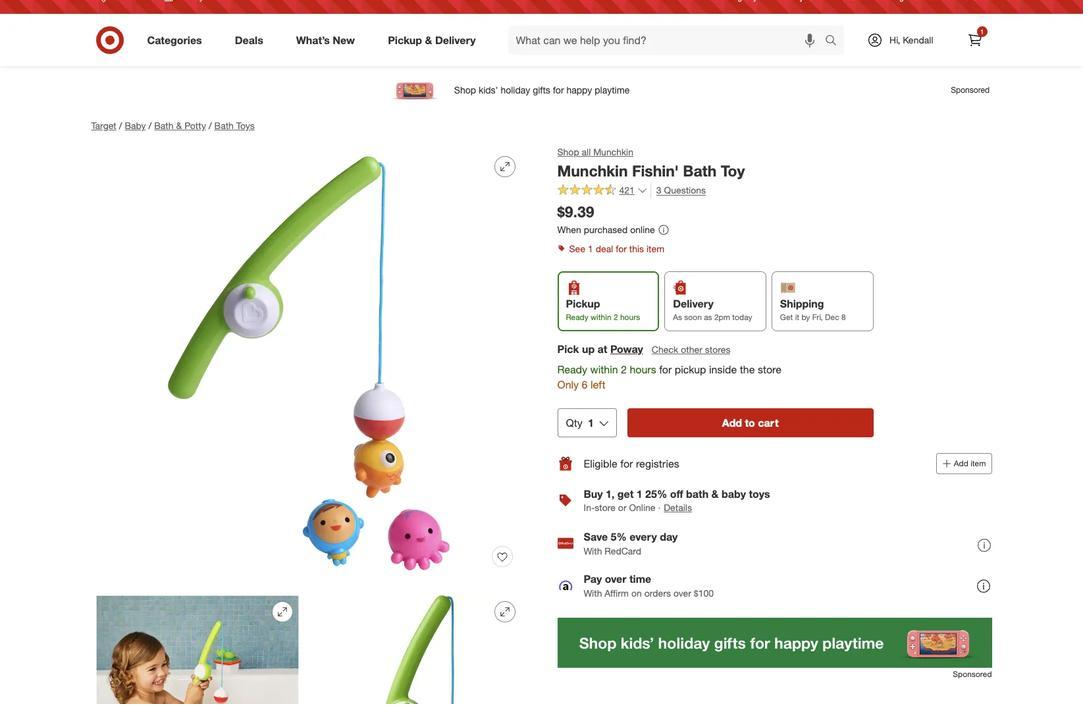 Task type: vqa. For each thing, say whether or not it's contained in the screenshot.
the $27.99
no



Task type: describe. For each thing, give the bounding box(es) containing it.
delivery as soon as 2pm today
[[673, 297, 752, 322]]

today
[[733, 312, 752, 322]]

munchkin fishin&#39; bath toy, 2 of 10 image
[[91, 591, 303, 704]]

with inside pay over time with affirm on orders over $100
[[584, 587, 602, 599]]

poway button
[[610, 342, 643, 357]]

pickup ready within 2 hours
[[566, 297, 640, 322]]

with inside save 5% every day with redcard
[[584, 545, 602, 556]]

2 vertical spatial for
[[621, 457, 633, 470]]

3 questions
[[657, 184, 706, 195]]

deals
[[235, 33, 263, 46]]

store inside ready within 2 hours for pickup inside the store only 6 left
[[758, 363, 782, 376]]

1 horizontal spatial over
[[674, 587, 691, 599]]

1 right 'kendall'
[[981, 28, 984, 36]]

as
[[673, 312, 682, 322]]

kendall
[[903, 34, 934, 45]]

new
[[333, 33, 355, 46]]

this
[[629, 243, 644, 254]]

left
[[591, 378, 606, 391]]

other
[[681, 344, 703, 355]]

baby
[[125, 120, 146, 131]]

details
[[664, 502, 692, 513]]

pay over time with affirm on orders over $100
[[584, 572, 714, 599]]

ready inside pickup ready within 2 hours
[[566, 312, 589, 322]]

1 vertical spatial munchkin
[[558, 161, 628, 180]]

2 / from the left
[[149, 120, 152, 131]]

1 vertical spatial advertisement region
[[558, 618, 992, 668]]

0 vertical spatial for
[[616, 243, 627, 254]]

get
[[618, 487, 634, 501]]

1 / from the left
[[119, 120, 122, 131]]

soon
[[684, 312, 702, 322]]

munchkin fishin&#39; bath toy, 1 of 10 image
[[91, 146, 526, 580]]

add to cart button
[[628, 408, 874, 437]]

2 inside pickup ready within 2 hours
[[614, 312, 618, 322]]

bath & potty link
[[154, 120, 206, 131]]

hi,
[[890, 34, 901, 45]]

0 vertical spatial over
[[605, 572, 627, 585]]

hi, kendall
[[890, 34, 934, 45]]

see 1 deal for this item
[[569, 243, 665, 254]]

pickup & delivery
[[388, 33, 476, 46]]

online
[[630, 224, 655, 235]]

search button
[[819, 26, 851, 57]]

details button
[[663, 501, 693, 515]]

toys
[[236, 120, 255, 131]]

1 inside buy 1, get 1 25% off bath & baby toys in-store or online ∙ details
[[637, 487, 643, 501]]

to
[[745, 416, 755, 429]]

poway
[[610, 343, 643, 356]]

when
[[558, 224, 581, 235]]

pickup for &
[[388, 33, 422, 46]]

∙
[[658, 502, 661, 513]]

delivery inside pickup & delivery link
[[435, 33, 476, 46]]

stores
[[705, 344, 731, 355]]

& inside buy 1, get 1 25% off bath & baby toys in-store or online ∙ details
[[712, 487, 719, 501]]

0 horizontal spatial bath
[[154, 120, 174, 131]]

bath
[[686, 487, 709, 501]]

target
[[91, 120, 116, 131]]

baby link
[[125, 120, 146, 131]]

add item button
[[936, 453, 992, 474]]

$100
[[694, 587, 714, 599]]

on
[[632, 587, 642, 599]]

3 / from the left
[[209, 120, 212, 131]]

by
[[802, 312, 810, 322]]

what's new link
[[285, 26, 372, 55]]

buy
[[584, 487, 603, 501]]

toys
[[749, 487, 770, 501]]

save 5% every day with redcard
[[584, 530, 678, 556]]

pickup & delivery link
[[377, 26, 492, 55]]

every
[[630, 530, 657, 543]]

shipping
[[780, 297, 824, 310]]

3 questions link
[[651, 183, 706, 198]]

2pm
[[715, 312, 730, 322]]

inside
[[709, 363, 737, 376]]

munchkin fishin&#39; bath toy, 3 of 10 image
[[314, 591, 526, 704]]

store inside buy 1, get 1 25% off bath & baby toys in-store or online ∙ details
[[595, 502, 616, 513]]

what's new
[[296, 33, 355, 46]]

& inside pickup & delivery link
[[425, 33, 432, 46]]

$9.39
[[558, 202, 594, 220]]

2 inside ready within 2 hours for pickup inside the store only 6 left
[[621, 363, 627, 376]]

421 link
[[558, 183, 648, 199]]

target / baby / bath & potty / bath toys
[[91, 120, 255, 131]]

within inside ready within 2 hours for pickup inside the store only 6 left
[[590, 363, 618, 376]]

registries
[[636, 457, 680, 470]]

0 horizontal spatial item
[[647, 243, 665, 254]]

bath inside shop all munchkin munchkin fishin' bath toy
[[683, 161, 717, 180]]

target link
[[91, 120, 116, 131]]

1 right qty
[[588, 416, 594, 429]]

check
[[652, 344, 679, 355]]



Task type: locate. For each thing, give the bounding box(es) containing it.
1 vertical spatial ready
[[558, 363, 588, 376]]

2 horizontal spatial &
[[712, 487, 719, 501]]

ready
[[566, 312, 589, 322], [558, 363, 588, 376]]

orders
[[645, 587, 671, 599]]

buy 1, get 1 25% off bath & baby toys in-store or online ∙ details
[[584, 487, 770, 513]]

0 horizontal spatial pickup
[[388, 33, 422, 46]]

1 right see
[[588, 243, 593, 254]]

1 horizontal spatial pickup
[[566, 297, 600, 310]]

0 horizontal spatial &
[[176, 120, 182, 131]]

eligible for registries
[[584, 457, 680, 470]]

it
[[795, 312, 800, 322]]

1 horizontal spatial item
[[971, 458, 986, 468]]

0 vertical spatial store
[[758, 363, 782, 376]]

pickup up up
[[566, 297, 600, 310]]

1 horizontal spatial add
[[954, 458, 969, 468]]

1 vertical spatial store
[[595, 502, 616, 513]]

potty
[[185, 120, 206, 131]]

only
[[558, 378, 579, 391]]

hours
[[620, 312, 640, 322], [630, 363, 656, 376]]

ready up only
[[558, 363, 588, 376]]

within inside pickup ready within 2 hours
[[591, 312, 612, 322]]

1 vertical spatial delivery
[[673, 297, 714, 310]]

delivery inside delivery as soon as 2pm today
[[673, 297, 714, 310]]

what's
[[296, 33, 330, 46]]

0 vertical spatial ready
[[566, 312, 589, 322]]

buy 1, get 1 25% off bath & baby toys link
[[584, 487, 770, 501]]

pickup inside pickup ready within 2 hours
[[566, 297, 600, 310]]

1 vertical spatial &
[[176, 120, 182, 131]]

6
[[582, 378, 588, 391]]

1 vertical spatial hours
[[630, 363, 656, 376]]

hours inside pickup ready within 2 hours
[[620, 312, 640, 322]]

1 vertical spatial within
[[590, 363, 618, 376]]

1 vertical spatial for
[[659, 363, 672, 376]]

1 horizontal spatial /
[[149, 120, 152, 131]]

1 link
[[961, 26, 990, 55]]

all
[[582, 146, 591, 157]]

see 1 deal for this item link
[[558, 240, 992, 258]]

within up pick up at poway
[[591, 312, 612, 322]]

time
[[630, 572, 652, 585]]

bath left toys
[[214, 120, 234, 131]]

1 horizontal spatial delivery
[[673, 297, 714, 310]]

fri,
[[812, 312, 823, 322]]

pickup right the "new"
[[388, 33, 422, 46]]

1 horizontal spatial &
[[425, 33, 432, 46]]

0 vertical spatial add
[[722, 416, 742, 429]]

/ right potty on the top left
[[209, 120, 212, 131]]

8
[[842, 312, 846, 322]]

2 up poway
[[614, 312, 618, 322]]

0 vertical spatial hours
[[620, 312, 640, 322]]

0 vertical spatial pickup
[[388, 33, 422, 46]]

ready inside ready within 2 hours for pickup inside the store only 6 left
[[558, 363, 588, 376]]

advertisement region
[[81, 74, 1003, 106], [558, 618, 992, 668]]

image gallery element
[[91, 146, 526, 704]]

qty 1
[[566, 416, 594, 429]]

add item
[[954, 458, 986, 468]]

0 vertical spatial &
[[425, 33, 432, 46]]

1 horizontal spatial 2
[[621, 363, 627, 376]]

1 vertical spatial item
[[971, 458, 986, 468]]

redcard
[[605, 545, 642, 556]]

1 with from the top
[[584, 545, 602, 556]]

1 up online
[[637, 487, 643, 501]]

0 vertical spatial within
[[591, 312, 612, 322]]

1 vertical spatial with
[[584, 587, 602, 599]]

munchkin down the all
[[558, 161, 628, 180]]

categories
[[147, 33, 202, 46]]

for left "this" at right top
[[616, 243, 627, 254]]

2 horizontal spatial /
[[209, 120, 212, 131]]

0 horizontal spatial 2
[[614, 312, 618, 322]]

bath right baby link
[[154, 120, 174, 131]]

over up affirm
[[605, 572, 627, 585]]

0 horizontal spatial add
[[722, 416, 742, 429]]

sponsored
[[953, 669, 992, 679]]

over left $100
[[674, 587, 691, 599]]

toy
[[721, 161, 745, 180]]

2 horizontal spatial bath
[[683, 161, 717, 180]]

within up left
[[590, 363, 618, 376]]

25%
[[646, 487, 667, 501]]

hours inside ready within 2 hours for pickup inside the store only 6 left
[[630, 363, 656, 376]]

pick
[[558, 343, 579, 356]]

for down check on the right
[[659, 363, 672, 376]]

item inside button
[[971, 458, 986, 468]]

/ left baby
[[119, 120, 122, 131]]

1
[[981, 28, 984, 36], [588, 243, 593, 254], [588, 416, 594, 429], [637, 487, 643, 501]]

shipping get it by fri, dec 8
[[780, 297, 846, 322]]

0 vertical spatial 2
[[614, 312, 618, 322]]

search
[[819, 35, 851, 48]]

deals link
[[224, 26, 280, 55]]

ready within 2 hours for pickup inside the store only 6 left
[[558, 363, 782, 391]]

purchased
[[584, 224, 628, 235]]

0 horizontal spatial /
[[119, 120, 122, 131]]

dec
[[825, 312, 839, 322]]

1 vertical spatial pickup
[[566, 297, 600, 310]]

421
[[619, 185, 635, 196]]

store down 1,
[[595, 502, 616, 513]]

shop all munchkin munchkin fishin' bath toy
[[558, 146, 745, 180]]

for
[[616, 243, 627, 254], [659, 363, 672, 376], [621, 457, 633, 470]]

off
[[670, 487, 683, 501]]

pickup for ready
[[566, 297, 600, 310]]

check other stores
[[652, 344, 731, 355]]

add to cart
[[722, 416, 779, 429]]

eligible
[[584, 457, 618, 470]]

ready up pick
[[566, 312, 589, 322]]

pick up at poway
[[558, 343, 643, 356]]

/ right baby
[[149, 120, 152, 131]]

munchkin right the all
[[594, 146, 634, 157]]

get
[[780, 312, 793, 322]]

2 with from the top
[[584, 587, 602, 599]]

0 vertical spatial with
[[584, 545, 602, 556]]

What can we help you find? suggestions appear below search field
[[508, 26, 829, 55]]

store
[[758, 363, 782, 376], [595, 502, 616, 513]]

0 horizontal spatial over
[[605, 572, 627, 585]]

hours up poway
[[620, 312, 640, 322]]

store right the at the bottom right
[[758, 363, 782, 376]]

1 vertical spatial add
[[954, 458, 969, 468]]

1 vertical spatial over
[[674, 587, 691, 599]]

&
[[425, 33, 432, 46], [176, 120, 182, 131], [712, 487, 719, 501]]

0 vertical spatial advertisement region
[[81, 74, 1003, 106]]

0 horizontal spatial store
[[595, 502, 616, 513]]

fishin'
[[632, 161, 679, 180]]

1 horizontal spatial store
[[758, 363, 782, 376]]

bath
[[154, 120, 174, 131], [214, 120, 234, 131], [683, 161, 717, 180]]

1 vertical spatial 2
[[621, 363, 627, 376]]

questions
[[664, 184, 706, 195]]

when purchased online
[[558, 224, 655, 235]]

cart
[[758, 416, 779, 429]]

pay
[[584, 572, 602, 585]]

0 vertical spatial item
[[647, 243, 665, 254]]

5%
[[611, 530, 627, 543]]

1 horizontal spatial bath
[[214, 120, 234, 131]]

in-
[[584, 502, 595, 513]]

bath up questions
[[683, 161, 717, 180]]

bath toys link
[[214, 120, 255, 131]]

munchkin
[[594, 146, 634, 157], [558, 161, 628, 180]]

with down save
[[584, 545, 602, 556]]

see
[[569, 243, 586, 254]]

for inside ready within 2 hours for pickup inside the store only 6 left
[[659, 363, 672, 376]]

categories link
[[136, 26, 218, 55]]

shop
[[558, 146, 579, 157]]

check other stores button
[[651, 343, 731, 357]]

over
[[605, 572, 627, 585], [674, 587, 691, 599]]

as
[[704, 312, 712, 322]]

up
[[582, 343, 595, 356]]

baby
[[722, 487, 746, 501]]

add for add item
[[954, 458, 969, 468]]

0 vertical spatial delivery
[[435, 33, 476, 46]]

save
[[584, 530, 608, 543]]

add for add to cart
[[722, 416, 742, 429]]

add
[[722, 416, 742, 429], [954, 458, 969, 468]]

hours down poway button
[[630, 363, 656, 376]]

for right eligible
[[621, 457, 633, 470]]

day
[[660, 530, 678, 543]]

2 down poway button
[[621, 363, 627, 376]]

0 vertical spatial munchkin
[[594, 146, 634, 157]]

with down pay
[[584, 587, 602, 599]]

at
[[598, 343, 608, 356]]

0 horizontal spatial delivery
[[435, 33, 476, 46]]

2 vertical spatial &
[[712, 487, 719, 501]]



